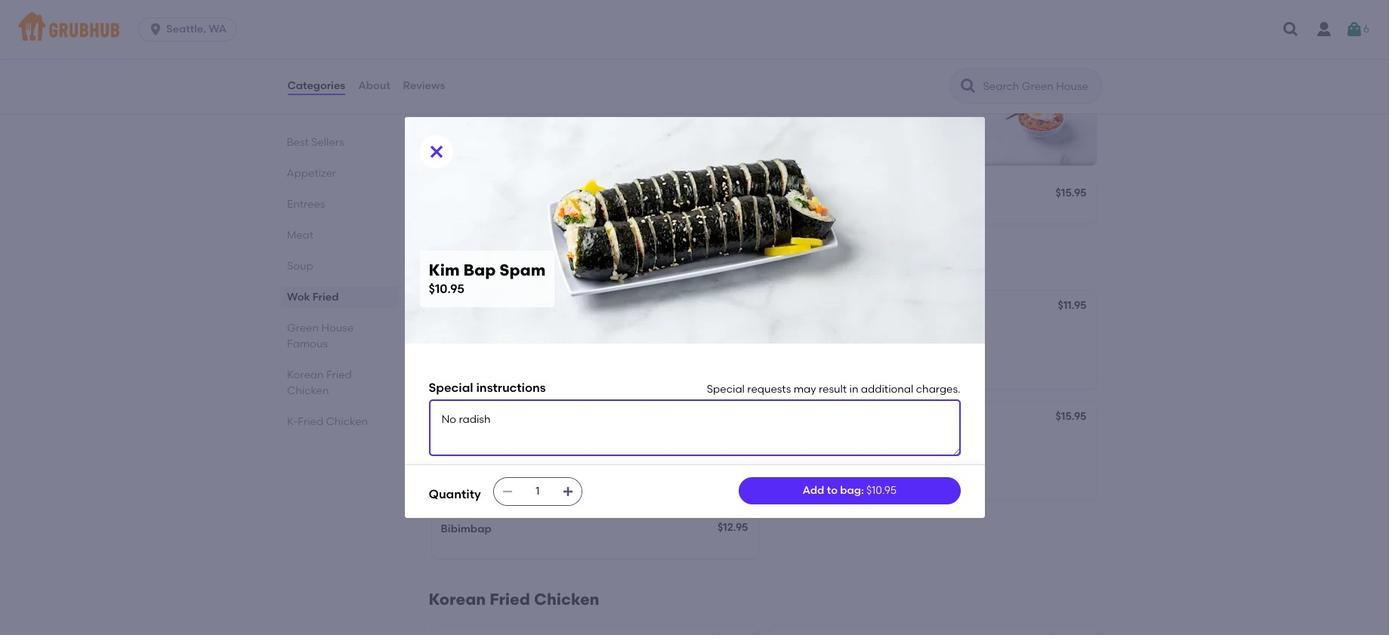 Task type: locate. For each thing, give the bounding box(es) containing it.
ra boki button
[[432, 402, 758, 501]]

0 vertical spatial green
[[429, 256, 477, 275]]

bap down the kim bap spam $10.95
[[463, 301, 485, 314]]

wok fried
[[429, 32, 509, 51], [287, 291, 339, 304]]

spam
[[500, 261, 546, 280], [487, 301, 517, 314]]

house
[[481, 256, 531, 275], [321, 322, 353, 335]]

0 horizontal spatial house
[[321, 322, 353, 335]]

may
[[794, 383, 817, 396]]

0 vertical spatial house
[[481, 256, 531, 275]]

fried
[[468, 32, 509, 51], [441, 188, 467, 201], [779, 188, 806, 201], [312, 291, 339, 304], [326, 369, 352, 382], [298, 416, 323, 428], [490, 590, 530, 609]]

additional
[[861, 383, 914, 396]]

kim for kim bap spam $10.95
[[429, 261, 460, 280]]

korean inside korean fried chicken
[[287, 369, 323, 382]]

2 vertical spatial $10.95
[[867, 484, 897, 497]]

2 horizontal spatial $10.95
[[867, 484, 897, 497]]

categories
[[288, 79, 345, 92]]

kim inside the kim bap spam $10.95
[[429, 261, 460, 280]]

1 rice from the left
[[470, 188, 493, 201]]

1 vertical spatial spam
[[487, 301, 517, 314]]

kim up kim bap spam
[[429, 261, 460, 280]]

svg image
[[1282, 20, 1300, 39], [1346, 20, 1364, 39], [148, 22, 163, 37], [502, 486, 514, 498], [562, 486, 574, 498]]

famous
[[534, 256, 597, 275], [287, 338, 328, 351]]

korean down bibimbap
[[429, 590, 486, 609]]

6 button
[[1346, 16, 1370, 43]]

wa
[[209, 23, 227, 36]]

0 horizontal spatial special
[[429, 381, 473, 395]]

1 horizontal spatial famous
[[534, 256, 597, 275]]

bibimbap
[[441, 523, 492, 536]]

sellers
[[311, 136, 344, 149]]

1 vertical spatial $10.95
[[718, 301, 749, 314]]

0 vertical spatial wok fried
[[429, 32, 509, 51]]

Search Green House search field
[[982, 79, 1098, 94]]

$15.95
[[1057, 77, 1088, 90], [718, 187, 748, 200], [1056, 187, 1087, 200], [1056, 411, 1087, 423]]

0 vertical spatial spam
[[500, 261, 546, 280]]

bap for kim bap spam
[[463, 301, 485, 314]]

1 horizontal spatial wok fried
[[429, 32, 509, 51]]

1 horizontal spatial $10.95
[[718, 301, 749, 314]]

chicken
[[441, 77, 483, 90], [287, 385, 329, 397], [326, 416, 368, 428], [534, 590, 600, 609]]

special for special instructions
[[429, 381, 473, 395]]

meat
[[287, 229, 313, 242]]

kim bap spam
[[441, 301, 517, 314]]

$15.95 button
[[770, 67, 1097, 166]]

categories button
[[287, 59, 346, 113]]

in
[[850, 383, 859, 396]]

1 vertical spatial wok
[[287, 291, 310, 304]]

add
[[803, 484, 825, 497]]

svg image inside 6 button
[[1346, 20, 1364, 39]]

green house famous up kim bap spam
[[429, 256, 597, 275]]

0 horizontal spatial korean
[[287, 369, 323, 382]]

special left requests
[[707, 383, 745, 396]]

reviews
[[403, 79, 445, 92]]

$11.95
[[1058, 300, 1087, 312]]

kim bap spam $10.95
[[429, 261, 546, 297]]

green house famous
[[429, 256, 597, 275], [287, 322, 353, 351]]

special requests may result in additional charges.
[[707, 383, 961, 396]]

spicy image
[[779, 477, 793, 491]]

bap for kim bap tuna
[[802, 301, 823, 314]]

0 horizontal spatial green
[[287, 322, 319, 335]]

wok down soup
[[287, 291, 310, 304]]

$12.95
[[718, 522, 748, 535]]

bap left tuna
[[802, 301, 823, 314]]

$10.95 for add
[[867, 484, 897, 497]]

rice for beef
[[808, 188, 831, 201]]

boki
[[458, 412, 480, 425]]

bap inside the kim bap spam $10.95
[[464, 261, 496, 280]]

1 horizontal spatial korean
[[429, 590, 486, 609]]

0 vertical spatial korean
[[287, 369, 323, 382]]

appetizer
[[287, 167, 336, 180]]

special
[[429, 381, 473, 395], [707, 383, 745, 396]]

1 vertical spatial green
[[287, 322, 319, 335]]

1 horizontal spatial house
[[481, 256, 531, 275]]

spam down the kim bap spam $10.95
[[487, 301, 517, 314]]

green
[[429, 256, 477, 275], [287, 322, 319, 335]]

0 vertical spatial famous
[[534, 256, 597, 275]]

1 horizontal spatial korean fried chicken
[[429, 590, 600, 609]]

wok
[[429, 32, 464, 51], [287, 291, 310, 304]]

bap
[[464, 261, 496, 280], [463, 301, 485, 314], [802, 301, 823, 314]]

1 horizontal spatial special
[[707, 383, 745, 396]]

0 vertical spatial korean fried chicken
[[287, 369, 352, 397]]

0 vertical spatial wok
[[429, 32, 464, 51]]

rice left beef
[[808, 188, 831, 201]]

0 horizontal spatial $10.95
[[429, 282, 465, 297]]

wok fried up chicken katsu
[[429, 32, 509, 51]]

0 horizontal spatial rice
[[470, 188, 493, 201]]

1 vertical spatial famous
[[287, 338, 328, 351]]

1 horizontal spatial green house famous
[[429, 256, 597, 275]]

1 vertical spatial house
[[321, 322, 353, 335]]

wok up reviews
[[429, 32, 464, 51]]

rice
[[470, 188, 493, 201], [808, 188, 831, 201]]

0 horizontal spatial green house famous
[[287, 322, 353, 351]]

green house famous down soup
[[287, 322, 353, 351]]

kim down the kim bap spam $10.95
[[441, 301, 461, 314]]

$10.95 inside the kim bap spam $10.95
[[429, 282, 465, 297]]

Special instructions text field
[[429, 400, 961, 456]]

beef
[[834, 188, 857, 201]]

0 horizontal spatial famous
[[287, 338, 328, 351]]

green up kim bap spam
[[429, 256, 477, 275]]

1 horizontal spatial rice
[[808, 188, 831, 201]]

rice left shrimp
[[470, 188, 493, 201]]

wok fried down soup
[[287, 291, 339, 304]]

0 vertical spatial $10.95
[[429, 282, 465, 297]]

special up ra
[[429, 381, 473, 395]]

kim for kim bap tuna
[[779, 301, 799, 314]]

korean fried chicken
[[287, 369, 352, 397], [429, 590, 600, 609]]

green down soup
[[287, 322, 319, 335]]

chicken inside button
[[441, 77, 483, 90]]

1 horizontal spatial green
[[429, 256, 477, 275]]

reviews button
[[402, 59, 446, 113]]

bap up kim bap spam
[[464, 261, 496, 280]]

spam up kim bap spam
[[500, 261, 546, 280]]

fried rice kimchee image
[[983, 67, 1097, 166]]

house inside green house famous
[[321, 322, 353, 335]]

green inside green house famous
[[287, 322, 319, 335]]

1 horizontal spatial wok
[[429, 32, 464, 51]]

kim left tuna
[[779, 301, 799, 314]]

1 vertical spatial green house famous
[[287, 322, 353, 351]]

0 horizontal spatial wok
[[287, 291, 310, 304]]

spam inside the kim bap spam $10.95
[[500, 261, 546, 280]]

shrimp
[[495, 188, 532, 201]]

kim
[[429, 261, 460, 280], [441, 301, 461, 314], [779, 301, 799, 314]]

korean
[[287, 369, 323, 382], [429, 590, 486, 609]]

korean up k-
[[287, 369, 323, 382]]

0 horizontal spatial wok fried
[[287, 291, 339, 304]]

ra boki image
[[645, 402, 758, 501]]

2 rice from the left
[[808, 188, 831, 201]]

entrees
[[287, 198, 325, 211]]

$10.95
[[429, 282, 465, 297], [718, 301, 749, 314], [867, 484, 897, 497]]



Task type: describe. For each thing, give the bounding box(es) containing it.
instructions
[[476, 381, 546, 395]]

quantity
[[429, 487, 481, 501]]

seattle,
[[166, 23, 206, 36]]

to
[[827, 484, 838, 497]]

chicken katsu button
[[432, 67, 758, 166]]

seattle, wa
[[166, 23, 227, 36]]

1 vertical spatial korean
[[429, 590, 486, 609]]

k-fried chicken
[[287, 416, 368, 428]]

bag:
[[840, 484, 864, 497]]

1 vertical spatial wok fried
[[287, 291, 339, 304]]

about
[[358, 79, 390, 92]]

1 vertical spatial korean fried chicken
[[429, 590, 600, 609]]

main navigation navigation
[[0, 0, 1390, 59]]

requests
[[748, 383, 791, 396]]

kim bap spam image
[[645, 291, 758, 389]]

tuna
[[825, 301, 851, 314]]

katsu
[[486, 77, 515, 90]]

seattle, wa button
[[138, 17, 243, 42]]

soup
[[287, 260, 313, 273]]

result
[[819, 383, 847, 396]]

charges.
[[916, 383, 961, 396]]

bap for kim bap spam $10.95
[[464, 261, 496, 280]]

ra boki
[[441, 412, 480, 425]]

Input item quantity number field
[[521, 478, 554, 506]]

best sellers
[[287, 136, 344, 149]]

6
[[1364, 23, 1370, 35]]

k-
[[287, 416, 298, 428]]

svg image
[[427, 143, 445, 161]]

fried rice shrimp
[[441, 188, 532, 201]]

spicy
[[796, 478, 820, 489]]

spam for kim bap spam $10.95
[[500, 261, 546, 280]]

famous inside green house famous
[[287, 338, 328, 351]]

spam for kim bap spam
[[487, 301, 517, 314]]

$15.95 inside $15.95 "button"
[[1057, 77, 1088, 90]]

special for special requests may result in additional charges.
[[707, 383, 745, 396]]

fried rice beef
[[779, 188, 857, 201]]

chicken katsu
[[441, 77, 515, 90]]

0 horizontal spatial korean fried chicken
[[287, 369, 352, 397]]

ra
[[441, 412, 455, 425]]

special instructions
[[429, 381, 546, 395]]

add to bag: $10.95
[[803, 484, 897, 497]]

search icon image
[[959, 77, 977, 95]]

about button
[[358, 59, 391, 113]]

best
[[287, 136, 309, 149]]

0 vertical spatial green house famous
[[429, 256, 597, 275]]

kim bap tuna
[[779, 301, 851, 314]]

rice for shrimp
[[470, 188, 493, 201]]

kim for kim bap spam
[[441, 301, 461, 314]]

svg image inside seattle, wa button
[[148, 22, 163, 37]]

$10.95 for kim
[[429, 282, 465, 297]]



Task type: vqa. For each thing, say whether or not it's contained in the screenshot.
topmost Croissants
no



